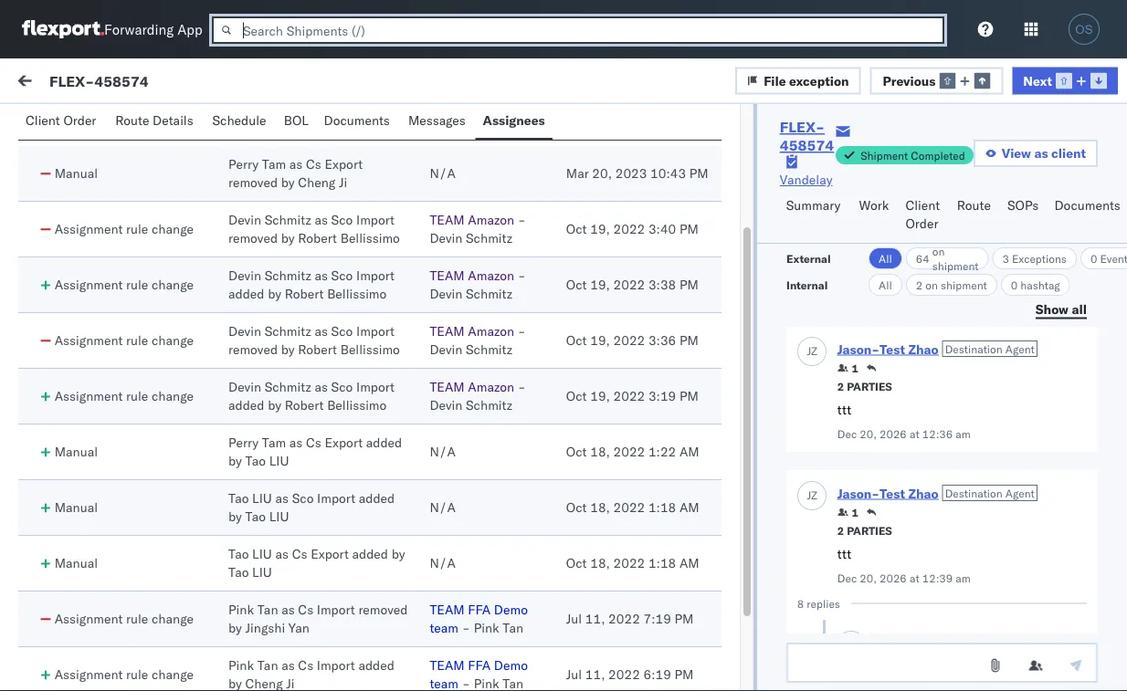 Task type: vqa. For each thing, say whether or not it's contained in the screenshot.
fourth schedule delivery appointment button from the top
no



Task type: locate. For each thing, give the bounding box(es) containing it.
0 vertical spatial 1 button
[[837, 361, 859, 376]]

1 horizontal spatial documents
[[1055, 197, 1121, 213]]

internal (0) button
[[115, 108, 205, 143]]

1 vertical spatial agent
[[1006, 487, 1035, 501]]

1 ffa from the top
[[468, 602, 491, 618]]

1 vertical spatial on
[[925, 278, 938, 292]]

cs inside the pink tan as cs import added by cheng ji
[[298, 658, 313, 674]]

all button for 64
[[869, 248, 902, 269]]

jingshi
[[245, 620, 285, 636]]

oct 18, 2022 1:18 am down oct 18, 2022 1:22 am
[[566, 500, 699, 516]]

3:19
[[648, 388, 676, 404]]

dec inside the ttt dec 20, 2026 at 12:36 am
[[837, 428, 857, 441]]

2022
[[613, 221, 645, 237], [613, 277, 645, 293], [613, 333, 645, 349], [613, 388, 645, 404], [613, 444, 645, 460], [613, 500, 645, 516], [613, 555, 645, 571], [608, 611, 640, 627], [608, 667, 640, 683]]

0 vertical spatial client order button
[[18, 104, 108, 140]]

11, left 6:19
[[585, 667, 605, 683]]

cheng down jingshi on the bottom left of page
[[245, 676, 283, 692]]

1 n/a from the top
[[430, 165, 456, 181]]

tan
[[257, 602, 278, 618], [503, 620, 524, 636], [257, 658, 278, 674]]

0 vertical spatial jason-test zhao destination agent
[[837, 341, 1035, 357]]

2 ffa from the top
[[468, 658, 491, 674]]

jason-test zhao destination agent down 2 on shipment at the top of page
[[837, 341, 1035, 357]]

order for the left client order button
[[63, 112, 96, 128]]

2 11, from the top
[[585, 667, 605, 683]]

resize handle column header for message
[[353, 153, 375, 692]]

external down my work
[[29, 116, 77, 132]]

1 vertical spatial pink
[[474, 620, 499, 636]]

ji inside perry tam as cs export removed by cheng ji
[[339, 174, 347, 190]]

jason-test zhao destination agent for ttt dec 20, 2026 at 12:39 am
[[837, 486, 1035, 502]]

2 parties from the top
[[847, 524, 892, 538]]

2 ffa demo team from the top
[[430, 658, 528, 692]]

2 vertical spatial export
[[311, 546, 349, 562]]

1 team amazon - devin schmitz from the top
[[430, 212, 526, 246]]

route left details
[[115, 112, 149, 128]]

458574 down the ttt dec 20, 2026 at 12:36 am
[[907, 459, 954, 475]]

tao liu as sco import added by tao liu
[[228, 491, 395, 525]]

export for perry tam as cs export removed by cheng ji
[[325, 156, 363, 172]]

0 vertical spatial perry
[[228, 156, 259, 172]]

2022 left 3:40 on the top right of page
[[613, 221, 645, 237]]

2 jason-test zhao destination agent from the top
[[837, 486, 1035, 502]]

all left 2 on shipment at the top of page
[[879, 278, 892, 292]]

cheng for tan
[[245, 676, 283, 692]]

4 19, from the top
[[590, 388, 610, 404]]

@
[[55, 640, 65, 656]]

2 up the ttt dec 20, 2026 at 12:36 am
[[837, 380, 844, 394]]

tao
[[245, 453, 266, 469], [228, 491, 249, 507], [245, 509, 266, 525], [228, 546, 249, 562], [228, 565, 249, 581], [68, 640, 90, 656]]

0 vertical spatial jason-test zhao button
[[837, 341, 939, 357]]

as inside the pink tan as cs import added by cheng ji
[[281, 658, 295, 674]]

4 team from the top
[[430, 379, 465, 395]]

1 vertical spatial 18,
[[590, 500, 610, 516]]

1:18 down 1:22
[[648, 500, 676, 516]]

import inside the pink tan as cs import added by cheng ji
[[317, 658, 355, 674]]

import inside pink tan as cs import removed by jingshi yan
[[317, 602, 355, 618]]

oct down oct 19, 2022 3:19 pm
[[566, 444, 587, 460]]

pink tan as cs import added by cheng ji
[[228, 658, 395, 692]]

route down item/shipment
[[957, 197, 991, 213]]

show all
[[1036, 301, 1087, 317]]

18, down oct 18, 2022 1:22 am
[[590, 500, 610, 516]]

1 vertical spatial all button
[[869, 274, 902, 296]]

0 vertical spatial at
[[910, 428, 920, 441]]

2 2 parties from the top
[[837, 524, 892, 538]]

my work
[[18, 70, 99, 95]]

bellissimo for oct 19, 2022 3:19 pm
[[327, 397, 387, 413]]

1 horizontal spatial client order
[[906, 197, 940, 232]]

ji
[[339, 174, 347, 190], [286, 676, 295, 692]]

internal (0)
[[122, 116, 194, 132]]

1 vertical spatial 2 parties
[[837, 524, 892, 538]]

pink for pink tan as cs import added by cheng ji
[[228, 658, 254, 674]]

devin schmitz as sco import removed by robert bellissimo
[[228, 212, 400, 246], [228, 323, 400, 358]]

cs up yan
[[298, 602, 313, 618]]

ffa demo team for added
[[430, 658, 528, 692]]

jul up jul 11, 2022 6:19 pm
[[566, 611, 582, 627]]

change for oct 19, 2022 3:38 pm
[[152, 277, 194, 293]]

all
[[879, 252, 892, 265], [879, 278, 892, 292]]

client down my in the left of the page
[[26, 112, 60, 128]]

as inside tao liu as sco import added by tao liu
[[275, 491, 289, 507]]

team amazon - devin schmitz
[[430, 212, 526, 246], [430, 268, 526, 302], [430, 323, 526, 358], [430, 379, 526, 413]]

1 11, from the top
[[585, 611, 605, 627]]

1 horizontal spatial cheng
[[298, 174, 336, 190]]

1 rule from the top
[[126, 221, 148, 237]]

0 vertical spatial cheng
[[298, 174, 336, 190]]

client
[[26, 112, 60, 128], [906, 197, 940, 213]]

0 vertical spatial ji
[[339, 174, 347, 190]]

internal inside button
[[122, 116, 167, 132]]

flex- 458574 for dec 17, 2026, 6:47 pm pst
[[868, 459, 954, 475]]

2 1 from the top
[[852, 506, 859, 520]]

dec 20, 2026, 12:36 am pst
[[383, 212, 556, 228]]

0 vertical spatial all
[[879, 252, 892, 265]]

1 button for ttt dec 20, 2026 at 12:39 am
[[837, 506, 859, 520]]

bol button
[[277, 104, 317, 140]]

19, for oct 19, 2022 3:36 pm
[[590, 333, 610, 349]]

robert
[[298, 230, 337, 246], [285, 286, 324, 302], [298, 342, 337, 358], [285, 397, 324, 413]]

ffa demo team down 6:39 on the bottom of the page
[[430, 658, 528, 692]]

added inside the pink tan as cs import added by cheng ji
[[358, 658, 395, 674]]

3 n/a from the top
[[430, 500, 456, 516]]

client order button up 64
[[898, 189, 950, 243]]

19, left '3:38'
[[590, 277, 610, 293]]

cs inside perry tam as cs export added by tao liu
[[306, 435, 321, 451]]

2 agent from the top
[[1006, 487, 1035, 501]]

cheng for tam
[[298, 174, 336, 190]]

0 vertical spatial client
[[26, 112, 60, 128]]

0 vertical spatial 1
[[852, 362, 859, 375]]

0 left hashtag
[[1011, 278, 1018, 292]]

oct 18, 2022 1:18 am for tao liu as cs export added by tao liu
[[566, 555, 699, 571]]

0 horizontal spatial internal
[[122, 116, 167, 132]]

jason-test zhao button down the ttt dec 20, 2026 at 12:36 am
[[837, 486, 939, 502]]

demo up the - pink tan
[[494, 602, 528, 618]]

am inside the ttt dec 20, 2026 at 12:36 am
[[956, 428, 971, 441]]

1 1 button from the top
[[837, 361, 859, 376]]

2 destination from the top
[[945, 487, 1003, 501]]

flex- 458574
[[780, 118, 834, 154], [868, 212, 954, 228], [868, 295, 954, 311], [868, 459, 954, 475], [868, 623, 954, 639]]

flex- 458574 down the ttt dec 20, 2026 at 12:36 am
[[868, 459, 954, 475]]

flexport. image
[[22, 20, 104, 38]]

11, left 7:19
[[585, 611, 605, 627]]

0 horizontal spatial documents button
[[317, 104, 401, 140]]

order up 64
[[906, 216, 939, 232]]

1 vertical spatial 0
[[1011, 278, 1018, 292]]

1 change from the top
[[152, 221, 194, 237]]

2 parties for ttt dec 20, 2026 at 12:36 am
[[837, 380, 892, 394]]

change for oct 19, 2022 3:36 pm
[[152, 333, 194, 349]]

8,
[[409, 623, 421, 639]]

am inside ttt dec 20, 2026 at 12:39 am
[[956, 572, 971, 586]]

cs
[[306, 156, 321, 172], [306, 435, 321, 451], [292, 546, 307, 562], [298, 602, 313, 618], [298, 658, 313, 674]]

1 18, from the top
[[590, 444, 610, 460]]

1 resize handle column header from the left
[[353, 153, 375, 692]]

0 vertical spatial order
[[63, 112, 96, 128]]

export inside tao liu as cs export added by tao liu
[[311, 546, 349, 562]]

2 n/a from the top
[[430, 444, 456, 460]]

3 team from the top
[[430, 323, 465, 339]]

export for tao liu as cs export added by tao liu
[[311, 546, 349, 562]]

2 team from the top
[[430, 268, 465, 284]]

pink right 8,
[[474, 620, 499, 636]]

cheng inside the pink tan as cs import added by cheng ji
[[245, 676, 283, 692]]

tan right 6:39 on the bottom of the page
[[503, 620, 524, 636]]

1 perry from the top
[[228, 156, 259, 172]]

1 vertical spatial documents
[[1055, 197, 1121, 213]]

0 horizontal spatial order
[[63, 112, 96, 128]]

client order down my work
[[26, 112, 96, 128]]

1 vertical spatial 1 button
[[837, 506, 859, 520]]

jason-test zhao destination agent for ttt dec 20, 2026 at 12:36 am
[[837, 341, 1035, 357]]

1 vertical spatial test
[[55, 476, 77, 492]]

2 perry from the top
[[228, 435, 259, 451]]

team
[[430, 620, 459, 636], [430, 676, 459, 692]]

2026 inside the ttt dec 20, 2026 at 12:36 am
[[880, 428, 907, 441]]

0 vertical spatial pink
[[228, 602, 254, 618]]

1 6:47 from the top
[[471, 459, 499, 475]]

pm up the - pink tan
[[502, 541, 522, 557]]

2 team amazon - devin schmitz from the top
[[430, 268, 526, 302]]

3 exceptions
[[1002, 252, 1067, 265]]

bol
[[284, 112, 309, 128]]

shipment
[[932, 259, 978, 273], [941, 278, 987, 292]]

1 vertical spatial 17,
[[409, 541, 429, 557]]

liu
[[269, 453, 289, 469], [252, 491, 272, 507], [269, 509, 289, 525], [252, 546, 272, 562], [252, 565, 272, 581], [93, 640, 113, 656]]

2 am from the top
[[956, 572, 971, 586]]

1 vertical spatial perry
[[228, 435, 259, 451]]

1 vertical spatial jason-test zhao button
[[837, 486, 939, 502]]

import for oct 19, 2022 3:36 pm
[[356, 323, 395, 339]]

0 vertical spatial export
[[325, 156, 363, 172]]

ffa demo team for removed
[[430, 602, 528, 636]]

tan inside the pink tan as cs import added by cheng ji
[[257, 658, 278, 674]]

export inside perry tam as cs export added by tao liu
[[325, 435, 363, 451]]

0 vertical spatial ffa
[[468, 602, 491, 618]]

documents button up 0 event
[[1047, 189, 1127, 243]]

tam inside perry tam as cs export added by tao liu
[[262, 435, 286, 451]]

1 vertical spatial 1:18
[[648, 555, 676, 571]]

bellissimo for oct 19, 2022 3:36 pm
[[340, 342, 400, 358]]

0 horizontal spatial work
[[52, 70, 99, 95]]

0 vertical spatial all button
[[869, 248, 902, 269]]

2 1 button from the top
[[837, 506, 859, 520]]

import for oct 19, 2022 3:19 pm
[[356, 379, 395, 395]]

os
[[1076, 22, 1093, 36]]

0 vertical spatial external
[[29, 116, 77, 132]]

change for jul 11, 2022 6:19 pm
[[152, 667, 194, 683]]

dec
[[383, 212, 406, 228], [383, 295, 406, 311], [383, 377, 406, 393], [837, 428, 857, 441], [383, 459, 406, 475], [383, 541, 406, 557], [837, 572, 857, 586], [383, 623, 406, 639]]

2 demo from the top
[[494, 658, 528, 674]]

assignment for oct 19, 2022 3:19 pm
[[54, 388, 123, 404]]

1 vertical spatial cheng
[[245, 676, 283, 692]]

4 amazon from the top
[[468, 379, 514, 395]]

rule for oct 19, 2022 3:38 pm
[[126, 277, 148, 293]]

assignment for jul 11, 2022 7:19 pm
[[54, 611, 123, 627]]

summary button
[[779, 189, 852, 243]]

cs down yan
[[298, 658, 313, 674]]

parties up the ttt dec 20, 2026 at 12:36 am
[[847, 380, 892, 394]]

export inside perry tam as cs export removed by cheng ji
[[325, 156, 363, 172]]

4 manual from the top
[[54, 555, 98, 571]]

0 vertical spatial route
[[115, 112, 149, 128]]

0 vertical spatial on
[[932, 244, 945, 258]]

file exception button
[[736, 67, 861, 94], [736, 67, 861, 94]]

liu inside perry tam as cs export added by tao liu
[[269, 453, 289, 469]]

2 vertical spatial 2
[[837, 524, 844, 538]]

1 (0) from the left
[[81, 116, 104, 132]]

tan inside pink tan as cs import removed by jingshi yan
[[257, 602, 278, 618]]

20, for dec 20, 2026, 12:35 am pst
[[409, 295, 429, 311]]

message list button
[[205, 108, 299, 143]]

0 vertical spatial message
[[136, 75, 189, 91]]

18, up jul 11, 2022 7:19 pm
[[590, 555, 610, 571]]

assignment for jul 11, 2022 6:19 pm
[[54, 667, 123, 683]]

458574 up route details
[[94, 71, 149, 90]]

cs inside perry tam as cs export removed by cheng ji
[[306, 156, 321, 172]]

cheng inside perry tam as cs export removed by cheng ji
[[298, 174, 336, 190]]

2026, left 12:35
[[432, 295, 468, 311]]

jul 11, 2022 7:19 pm
[[566, 611, 694, 627]]

manual for perry tam as cs export removed by cheng ji
[[54, 165, 98, 181]]

ttt dec 20, 2026 at 12:39 am
[[837, 547, 971, 586]]

by inside perry tam as cs export removed by cheng ji
[[281, 174, 295, 190]]

7:19
[[644, 611, 671, 627]]

19, left 3:40 on the top right of page
[[590, 221, 610, 237]]

liu up tao liu as sco import added by tao liu
[[269, 453, 289, 469]]

demo for jul 11, 2022 7:19 pm
[[494, 602, 528, 618]]

view as client
[[1002, 145, 1086, 161]]

1 horizontal spatial external
[[786, 252, 831, 265]]

19, left 3:19
[[590, 388, 610, 404]]

cheng down bol button
[[298, 174, 336, 190]]

1 horizontal spatial work
[[910, 158, 934, 172]]

n/a for perry tam as cs export added by tao liu
[[430, 444, 456, 460]]

perry for perry tam as cs export removed by cheng ji
[[228, 156, 259, 172]]

1 horizontal spatial message
[[136, 75, 189, 91]]

1 horizontal spatial documents button
[[1047, 189, 1127, 243]]

0 horizontal spatial 0
[[1011, 278, 1018, 292]]

external (0) button
[[22, 108, 115, 143]]

1 jul from the top
[[566, 611, 582, 627]]

assignment rule change for oct 19, 2022 3:19 pm
[[54, 388, 194, 404]]

shipment down 64 on shipment
[[941, 278, 987, 292]]

19, for oct 19, 2022 3:40 pm
[[590, 221, 610, 237]]

2 1:18 from the top
[[648, 555, 676, 571]]

1 amazon from the top
[[468, 212, 514, 228]]

pink inside pink tan as cs import removed by jingshi yan
[[228, 602, 254, 618]]

1 button up the ttt dec 20, 2026 at 12:36 am
[[837, 361, 859, 376]]

2 at from the top
[[910, 572, 920, 586]]

0 horizontal spatial route
[[115, 112, 149, 128]]

devin schmitz as sco import removed by robert bellissimo for oct 19, 2022 3:36 pm
[[228, 323, 400, 358]]

tan up jingshi on the bottom left of page
[[257, 602, 278, 618]]

all button left 2 on shipment at the top of page
[[869, 274, 902, 296]]

4 assignment from the top
[[54, 388, 123, 404]]

pink inside the pink tan as cs import added by cheng ji
[[228, 658, 254, 674]]

oct
[[566, 221, 587, 237], [566, 277, 587, 293], [566, 333, 587, 349], [566, 388, 587, 404], [566, 444, 587, 460], [566, 500, 587, 516], [566, 555, 587, 571]]

team
[[430, 212, 465, 228], [430, 268, 465, 284], [430, 323, 465, 339], [430, 379, 465, 395], [430, 602, 465, 618], [430, 658, 465, 674]]

1 jason-test zhao button from the top
[[837, 341, 939, 357]]

summary
[[786, 197, 841, 213]]

0 vertical spatial 12:36
[[471, 212, 507, 228]]

jul down jul 11, 2022 7:19 pm
[[566, 667, 582, 683]]

0 vertical spatial test
[[55, 394, 77, 410]]

1 agent from the top
[[1006, 343, 1035, 356]]

0 vertical spatial tam
[[262, 156, 286, 172]]

2 oct 18, 2022 1:18 am from the top
[[566, 555, 699, 571]]

tam up tao liu as sco import added by tao liu
[[262, 435, 286, 451]]

oct 18, 2022 1:18 am up jul 11, 2022 7:19 pm
[[566, 555, 699, 571]]

client
[[1051, 145, 1086, 161]]

2 amazon from the top
[[468, 268, 514, 284]]

1 vertical spatial 2026
[[880, 572, 907, 586]]

pm right 6:19
[[675, 667, 694, 683]]

0 vertical spatial devin schmitz as sco import added by robert bellissimo
[[228, 268, 395, 302]]

amazon for oct 19, 2022 3:38 pm
[[468, 268, 514, 284]]

0 horizontal spatial client
[[26, 112, 60, 128]]

1 vertical spatial 2
[[837, 380, 844, 394]]

6 rule from the top
[[126, 667, 148, 683]]

1 vertical spatial ffa demo team
[[430, 658, 528, 692]]

0 horizontal spatial external
[[29, 116, 77, 132]]

team amazon - devin schmitz for oct 19, 2022 3:38 pm
[[430, 268, 526, 302]]

schmitz
[[265, 212, 311, 228], [466, 230, 513, 246], [265, 268, 311, 284], [466, 286, 513, 302], [265, 323, 311, 339], [466, 342, 513, 358], [265, 379, 311, 395], [466, 397, 513, 413]]

work right related
[[910, 158, 934, 172]]

all
[[1072, 301, 1087, 317]]

1:18 up 7:19
[[648, 555, 676, 571]]

1 up ttt dec 20, 2026 at 12:39 am
[[852, 506, 859, 520]]

added
[[228, 286, 264, 302], [228, 397, 264, 413], [366, 435, 402, 451], [359, 491, 395, 507], [352, 546, 388, 562], [358, 658, 395, 674]]

j
[[62, 200, 66, 211], [62, 282, 66, 293], [807, 345, 811, 359], [62, 364, 66, 376], [62, 446, 66, 458], [807, 489, 811, 503], [62, 529, 66, 540], [62, 611, 66, 622]]

oct 18, 2022 1:18 am
[[566, 500, 699, 516], [566, 555, 699, 571]]

bellissimo
[[340, 230, 400, 246], [327, 286, 387, 302], [340, 342, 400, 358], [327, 397, 387, 413]]

import for oct 19, 2022 3:38 pm
[[356, 268, 395, 284]]

None text field
[[786, 643, 1098, 683]]

jason-test zhao button up the ttt dec 20, 2026 at 12:36 am
[[837, 341, 939, 357]]

cs inside tao liu as cs export added by tao liu
[[292, 546, 307, 562]]

3 19, from the top
[[590, 333, 610, 349]]

ji inside the pink tan as cs import added by cheng ji
[[286, 676, 295, 692]]

1 jason-test zhao destination agent from the top
[[837, 341, 1035, 357]]

2 all button from the top
[[869, 274, 902, 296]]

1 horizontal spatial client order button
[[898, 189, 950, 243]]

team for pink tan as cs import added by cheng ji
[[430, 676, 459, 692]]

2 oct from the top
[[566, 277, 587, 293]]

2 manual from the top
[[54, 444, 98, 460]]

2 jason-test zhao button from the top
[[837, 486, 939, 502]]

1 up the ttt dec 20, 2026 at 12:36 am
[[852, 362, 859, 375]]

amazon for oct 19, 2022 3:40 pm
[[468, 212, 514, 228]]

external inside button
[[29, 116, 77, 132]]

2 assignment from the top
[[54, 277, 123, 293]]

2026,
[[432, 212, 468, 228], [432, 295, 468, 311], [432, 377, 468, 393], [432, 459, 468, 475], [432, 541, 468, 557], [424, 623, 460, 639]]

11,
[[585, 611, 605, 627], [585, 667, 605, 683]]

assignment rule change for jul 11, 2022 7:19 pm
[[54, 611, 194, 627]]

3 team amazon - devin schmitz from the top
[[430, 323, 526, 358]]

pm right 6:39 on the bottom of the page
[[495, 623, 514, 639]]

cs for perry tam as cs export removed by cheng ji
[[306, 156, 321, 172]]

all left 64
[[879, 252, 892, 265]]

2 all from the top
[[879, 278, 892, 292]]

shipment up 2 on shipment at the top of page
[[932, 259, 978, 273]]

3 assignment from the top
[[54, 333, 123, 349]]

at inside ttt dec 20, 2026 at 12:39 am
[[910, 572, 920, 586]]

18, for perry tam as cs export added by tao liu
[[590, 444, 610, 460]]

replies
[[807, 597, 840, 611]]

exception
[[789, 72, 849, 88]]

0 vertical spatial shipment
[[932, 259, 978, 273]]

1 1:18 from the top
[[648, 500, 676, 516]]

1 vertical spatial ffa
[[468, 658, 491, 674]]

oct down oct 19, 2022 3:36 pm
[[566, 388, 587, 404]]

2026, up dec 20, 2026, 12:35 am pst
[[432, 212, 468, 228]]

flex- 458574 for dec 20, 2026, 12:36 am pst
[[868, 212, 954, 228]]

(0) inside button
[[81, 116, 104, 132]]

as inside tao liu as cs export added by tao liu
[[275, 546, 289, 562]]

test
[[129, 198, 153, 214], [129, 280, 153, 296], [880, 341, 905, 357], [129, 362, 153, 378], [129, 444, 153, 460], [880, 486, 905, 502], [129, 527, 153, 543], [129, 609, 153, 625]]

perry inside perry tam as cs export added by tao liu
[[228, 435, 259, 451]]

robert for oct 19, 2022 3:40 pm
[[298, 230, 337, 246]]

tan for pink tan as cs import added by cheng ji
[[257, 658, 278, 674]]

0 vertical spatial 2 parties button
[[837, 378, 892, 394]]

6 assignment rule change from the top
[[54, 667, 194, 683]]

external (0)
[[29, 116, 104, 132]]

18, left 1:22
[[590, 444, 610, 460]]

1 horizontal spatial internal
[[786, 278, 828, 292]]

shipment completed
[[861, 148, 965, 162]]

4 oct from the top
[[566, 388, 587, 404]]

1 vertical spatial devin schmitz as sco import removed by robert bellissimo
[[228, 323, 400, 358]]

1 vertical spatial oct 18, 2022 1:18 am
[[566, 555, 699, 571]]

6:47 up the - pink tan
[[471, 541, 499, 557]]

0 vertical spatial team
[[430, 620, 459, 636]]

demo
[[494, 602, 528, 618], [494, 658, 528, 674]]

assignment
[[54, 221, 123, 237], [54, 277, 123, 293], [54, 333, 123, 349], [54, 388, 123, 404], [54, 611, 123, 627], [54, 667, 123, 683]]

2022 left 7:19
[[608, 611, 640, 627]]

import for oct 19, 2022 3:40 pm
[[356, 212, 395, 228]]

2 2 parties button from the top
[[837, 523, 892, 539]]

dec 17, 2026, 6:47 pm pst down the dec 20, 2026, 12:33 am pst
[[383, 459, 547, 475]]

1 for ttt dec 20, 2026 at 12:39 am
[[852, 506, 859, 520]]

458574 down 12:39
[[907, 623, 954, 639]]

tan down jingshi on the bottom left of page
[[257, 658, 278, 674]]

18, for tao liu as sco import added by tao liu
[[590, 500, 610, 516]]

1 2026 from the top
[[880, 428, 907, 441]]

1 vertical spatial 12:36
[[922, 428, 953, 441]]

cs for pink tan as cs import removed by jingshi yan
[[298, 602, 313, 618]]

assignment for oct 19, 2022 3:36 pm
[[54, 333, 123, 349]]

2 change from the top
[[152, 277, 194, 293]]

64
[[916, 252, 929, 265]]

client order
[[26, 112, 96, 128], [906, 197, 940, 232]]

1 horizontal spatial ji
[[339, 174, 347, 190]]

cs inside pink tan as cs import removed by jingshi yan
[[298, 602, 313, 618]]

1 button up ttt dec 20, 2026 at 12:39 am
[[837, 506, 859, 520]]

flex- inside flex- 458574
[[780, 118, 825, 136]]

oct down oct 19, 2022 3:38 pm
[[566, 333, 587, 349]]

1 vertical spatial 6:47
[[471, 541, 499, 557]]

pm right 3:40 on the top right of page
[[680, 221, 699, 237]]

2026 inside ttt dec 20, 2026 at 12:39 am
[[880, 572, 907, 586]]

6 assignment from the top
[[54, 667, 123, 683]]

resize handle column header
[[353, 153, 375, 692], [596, 153, 617, 692], [838, 153, 860, 692], [1081, 153, 1103, 692]]

jason-test zhao destination agent down the ttt dec 20, 2026 at 12:36 am
[[837, 486, 1035, 502]]

test
[[55, 394, 77, 410], [55, 476, 77, 492], [55, 558, 77, 574]]

0 vertical spatial client order
[[26, 112, 96, 128]]

(0) inside button
[[171, 116, 194, 132]]

import inside tao liu as sco import added by tao liu
[[317, 491, 355, 507]]

1 horizontal spatial route
[[957, 197, 991, 213]]

agent for ttt dec 20, 2026 at 12:36 am
[[1006, 343, 1035, 356]]

0 vertical spatial ffa demo team
[[430, 602, 528, 636]]

oct down oct 18, 2022 1:22 am
[[566, 500, 587, 516]]

n/a for tao liu as cs export added by tao liu
[[430, 555, 456, 571]]

by inside tao liu as sco import added by tao liu
[[228, 509, 242, 525]]

team for oct 19, 2022 3:19 pm
[[430, 379, 465, 395]]

3 change from the top
[[152, 333, 194, 349]]

1 2 parties button from the top
[[837, 378, 892, 394]]

flex- 458574 up 64
[[868, 212, 954, 228]]

tam for tao
[[262, 435, 286, 451]]

tam inside perry tam as cs export removed by cheng ji
[[262, 156, 286, 172]]

dec 17, 2026, 6:47 pm pst up dec 8, 2026, 6:39 pm pst
[[383, 541, 547, 557]]

message for message list
[[212, 116, 266, 132]]

0 vertical spatial dec 17, 2026, 6:47 pm pst
[[383, 459, 547, 475]]

2 devin schmitz as sco import removed by robert bellissimo from the top
[[228, 323, 400, 358]]

pink up jingshi on the bottom left of page
[[228, 602, 254, 618]]

added inside perry tam as cs export added by tao liu
[[366, 435, 402, 451]]

0 vertical spatial 2 parties
[[837, 380, 892, 394]]

removed inside pink tan as cs import removed by jingshi yan
[[358, 602, 408, 618]]

2026 for ttt dec 20, 2026 at 12:36 am
[[880, 428, 907, 441]]

tao liu as cs export added by tao liu
[[228, 546, 405, 581]]

5 rule from the top
[[126, 611, 148, 627]]

on down 64
[[925, 278, 938, 292]]

1 assignment rule change from the top
[[54, 221, 194, 237]]

2026, down the dec 20, 2026, 12:33 am pst
[[432, 459, 468, 475]]

0 hashtag
[[1011, 278, 1060, 292]]

1 destination from the top
[[945, 343, 1003, 356]]

1 vertical spatial ji
[[286, 676, 295, 692]]

msg
[[80, 394, 104, 410]]

removed
[[228, 174, 278, 190], [228, 230, 278, 246], [228, 342, 278, 358], [358, 602, 408, 618]]

6 change from the top
[[152, 667, 194, 683]]

2 assignment rule change from the top
[[54, 277, 194, 293]]

0 vertical spatial internal
[[122, 116, 167, 132]]

dec 20, 2026, 12:33 am pst
[[383, 377, 556, 393]]

1 horizontal spatial (0)
[[171, 116, 194, 132]]

2022 left 3:19
[[613, 388, 645, 404]]

ttt inside ttt dec 20, 2026 at 12:39 am
[[837, 547, 852, 563]]

1 vertical spatial 1
[[852, 506, 859, 520]]

0 vertical spatial 17,
[[409, 459, 429, 475]]

3:40
[[648, 221, 676, 237]]

2022 left 1:22
[[613, 444, 645, 460]]

1 demo from the top
[[494, 602, 528, 618]]

1 team from the top
[[430, 620, 459, 636]]

demo down the - pink tan
[[494, 658, 528, 674]]

2 up ttt dec 20, 2026 at 12:39 am
[[837, 524, 844, 538]]

1 vertical spatial route
[[957, 197, 991, 213]]

1 horizontal spatial 12:36
[[922, 428, 953, 441]]

team down dec 8, 2026, 6:39 pm pst
[[430, 676, 459, 692]]

at inside the ttt dec 20, 2026 at 12:36 am
[[910, 428, 920, 441]]

0 for 0 event
[[1090, 252, 1097, 265]]

assignment rule change for oct 19, 2022 3:36 pm
[[54, 333, 194, 349]]

jason-test zhao destination agent
[[837, 341, 1035, 357], [837, 486, 1035, 502]]

removed inside perry tam as cs export removed by cheng ji
[[228, 174, 278, 190]]

am for ttt dec 20, 2026 at 12:39 am
[[956, 572, 971, 586]]

1 vertical spatial dec 17, 2026, 6:47 pm pst
[[383, 541, 547, 557]]

schedule button
[[205, 104, 277, 140]]

1 ffa demo team from the top
[[430, 602, 528, 636]]

event
[[1100, 252, 1127, 265]]

1 vertical spatial 2 parties button
[[837, 523, 892, 539]]

message
[[136, 75, 189, 91], [212, 116, 266, 132], [57, 158, 100, 172]]

0 vertical spatial tan
[[257, 602, 278, 618]]

1 vertical spatial documents button
[[1047, 189, 1127, 243]]

0 vertical spatial devin schmitz as sco import removed by robert bellissimo
[[228, 212, 400, 246]]

1 19, from the top
[[590, 221, 610, 237]]

destination
[[945, 343, 1003, 356], [945, 487, 1003, 501]]

2 vertical spatial tan
[[257, 658, 278, 674]]

documents button right bol
[[317, 104, 401, 140]]

0 vertical spatial oct 18, 2022 1:18 am
[[566, 500, 699, 516]]

1 vertical spatial team
[[430, 676, 459, 692]]

team amazon - devin schmitz for oct 19, 2022 3:19 pm
[[430, 379, 526, 413]]

4 assignment rule change from the top
[[54, 388, 194, 404]]

1 vertical spatial work
[[910, 158, 934, 172]]

4 change from the top
[[152, 388, 194, 404]]

team amazon - devin schmitz for oct 19, 2022 3:36 pm
[[430, 323, 526, 358]]

1 horizontal spatial client
[[906, 197, 940, 213]]

on right 64
[[932, 244, 945, 258]]

4 n/a from the top
[[430, 555, 456, 571]]

as inside perry tam as cs export added by tao liu
[[289, 435, 303, 451]]

view as client button
[[974, 140, 1098, 167]]

0 vertical spatial 18,
[[590, 444, 610, 460]]

1 manual from the top
[[54, 165, 98, 181]]

2 19, from the top
[[590, 277, 610, 293]]

ji for export
[[339, 174, 347, 190]]

1 parties from the top
[[847, 380, 892, 394]]

ttt
[[55, 229, 69, 245], [55, 312, 69, 327], [837, 402, 852, 418], [837, 547, 852, 563]]

0 left the event at the right top of the page
[[1090, 252, 1097, 265]]

message button
[[128, 58, 220, 108]]

view
[[1002, 145, 1031, 161]]

2
[[916, 278, 923, 292], [837, 380, 844, 394], [837, 524, 844, 538]]

by inside pink tan as cs import removed by jingshi yan
[[228, 620, 242, 636]]

ttt inside the ttt dec 20, 2026 at 12:36 am
[[837, 402, 852, 418]]

related work item/shipment
[[869, 158, 1012, 172]]

4 resize handle column header from the left
[[1081, 153, 1103, 692]]

1 devin schmitz as sco import removed by robert bellissimo from the top
[[228, 212, 400, 246]]

1 devin schmitz as sco import added by robert bellissimo from the top
[[228, 268, 395, 302]]

work up external (0)
[[52, 70, 99, 95]]

2022 left 6:19
[[608, 667, 640, 683]]

5 assignment rule change from the top
[[54, 611, 194, 627]]

458574 down 2 on shipment at the top of page
[[907, 295, 954, 311]]

shipment inside 64 on shipment
[[932, 259, 978, 273]]

20, for mar 20, 2023 10:43 pm
[[592, 165, 612, 181]]

as inside 'button'
[[1034, 145, 1048, 161]]

client order up 64
[[906, 197, 940, 232]]

5 team from the top
[[430, 602, 465, 618]]

ffa
[[468, 602, 491, 618], [468, 658, 491, 674]]

demo for jul 11, 2022 6:19 pm
[[494, 658, 528, 674]]

perry inside perry tam as cs export removed by cheng ji
[[228, 156, 259, 172]]

on inside 64 on shipment
[[932, 244, 945, 258]]

0 horizontal spatial (0)
[[81, 116, 104, 132]]

6 team from the top
[[430, 658, 465, 674]]

1 2 parties from the top
[[837, 380, 892, 394]]

sco inside tao liu as sco import added by tao liu
[[292, 491, 314, 507]]

0 vertical spatial agent
[[1006, 343, 1035, 356]]

team amazon - devin schmitz for oct 19, 2022 3:40 pm
[[430, 212, 526, 246]]

client for the left client order button
[[26, 112, 60, 128]]

1 vertical spatial all
[[879, 278, 892, 292]]

3 manual from the top
[[54, 500, 98, 516]]

3 resize handle column header from the left
[[838, 153, 860, 692]]

2 parties button up ttt dec 20, 2026 at 12:39 am
[[837, 523, 892, 539]]

0 horizontal spatial cheng
[[245, 676, 283, 692]]



Task type: describe. For each thing, give the bounding box(es) containing it.
route details button
[[108, 104, 205, 140]]

as inside perry tam as cs export removed by cheng ji
[[289, 156, 303, 172]]

8
[[797, 597, 804, 611]]

sops
[[1008, 197, 1039, 213]]

exceptions
[[1012, 252, 1067, 265]]

assignment rule change for jul 11, 2022 6:19 pm
[[54, 667, 194, 683]]

oct 19, 2022 3:40 pm
[[566, 221, 699, 237]]

liu up tao liu as cs export added by tao liu
[[269, 509, 289, 525]]

on for 64
[[932, 244, 945, 258]]

source
[[40, 123, 81, 139]]

1 17, from the top
[[409, 459, 429, 475]]

oct 19, 2022 3:36 pm
[[566, 333, 699, 349]]

manual for tao liu as sco import added by tao liu
[[54, 500, 98, 516]]

as inside pink tan as cs import removed by jingshi yan
[[281, 602, 295, 618]]

3:38
[[648, 277, 676, 293]]

cs for tao liu as cs export added by tao liu
[[292, 546, 307, 562]]

(0) for external (0)
[[81, 116, 104, 132]]

added inside tao liu as cs export added by tao liu
[[352, 546, 388, 562]]

2 test from the top
[[55, 476, 77, 492]]

2 vertical spatial message
[[57, 158, 100, 172]]

cs for pink tan as cs import added by cheng ji
[[298, 658, 313, 674]]

route button
[[950, 189, 1000, 243]]

removed for mar 20, 2023 10:43 pm
[[228, 174, 278, 190]]

pm right 3:36
[[680, 333, 699, 349]]

1 dec 17, 2026, 6:47 pm pst from the top
[[383, 459, 547, 475]]

pink tan as cs import removed by jingshi yan
[[228, 602, 408, 636]]

change for oct 19, 2022 3:40 pm
[[152, 221, 194, 237]]

import for jul 11, 2022 6:19 pm
[[317, 658, 355, 674]]

related
[[869, 158, 907, 172]]

pm right 7:19
[[675, 611, 694, 627]]

devin schmitz as sco import added by robert bellissimo for oct 19, 2022 3:19 pm
[[228, 379, 395, 413]]

sco for oct 19, 2022 3:19 pm
[[331, 379, 353, 395]]

2 jason-test zhao from the top
[[89, 280, 185, 296]]

jul for jul 11, 2022 6:19 pm
[[566, 667, 582, 683]]

Search Shipments (/) text field
[[212, 16, 945, 44]]

flex- 458574 link
[[780, 118, 836, 154]]

pm right '3:38'
[[680, 277, 699, 293]]

route for route
[[957, 197, 991, 213]]

external for external (0)
[[29, 116, 77, 132]]

1 button for ttt dec 20, 2026 at 12:36 am
[[837, 361, 859, 376]]

0 vertical spatial 2
[[916, 278, 923, 292]]

item/shipment
[[937, 158, 1012, 172]]

cs for perry tam as cs export added by tao liu
[[306, 435, 321, 451]]

2026, right 8,
[[424, 623, 460, 639]]

mar
[[566, 165, 589, 181]]

8 replies
[[797, 597, 840, 611]]

show all button
[[1025, 296, 1098, 323]]

2022 left 3:36
[[613, 333, 645, 349]]

robert for oct 19, 2022 3:19 pm
[[285, 397, 324, 413]]

jul for jul 11, 2022 7:19 pm
[[566, 611, 582, 627]]

2 parties button for ttt dec 20, 2026 at 12:36 am
[[837, 378, 892, 394]]

previous button
[[870, 67, 1003, 94]]

sco for oct 19, 2022 3:38 pm
[[331, 268, 353, 284]]

2 6:47 from the top
[[471, 541, 499, 557]]

11, for jul 11, 2022 6:19 pm
[[585, 667, 605, 683]]

12:35
[[471, 295, 507, 311]]

bellissimo for oct 19, 2022 3:38 pm
[[327, 286, 387, 302]]

0 event
[[1090, 252, 1127, 265]]

1 oct from the top
[[566, 221, 587, 237]]

20, inside ttt dec 20, 2026 at 12:39 am
[[860, 572, 877, 586]]

2022 down oct 18, 2022 1:22 am
[[613, 500, 645, 516]]

hashtag
[[1020, 278, 1060, 292]]

dec 20, 2026, 12:35 am pst
[[383, 295, 556, 311]]

458574 up vandelay
[[780, 136, 834, 154]]

oct 18, 2022 1:22 am
[[566, 444, 699, 460]]

0 horizontal spatial client order button
[[18, 104, 108, 140]]

yan
[[288, 620, 310, 636]]

forwarding app link
[[22, 20, 202, 38]]

perry for perry tam as cs export added by tao liu
[[228, 435, 259, 451]]

2 for ttt dec 20, 2026 at 12:39 am
[[837, 524, 844, 538]]

liu up jingshi on the bottom left of page
[[252, 565, 272, 581]]

12:39
[[922, 572, 953, 586]]

pm down 12:33
[[502, 459, 522, 475]]

by inside perry tam as cs export added by tao liu
[[228, 453, 242, 469]]

jul 11, 2022 6:19 pm
[[566, 667, 694, 683]]

category
[[627, 158, 671, 172]]

sco for oct 19, 2022 3:40 pm
[[331, 212, 353, 228]]

jason-test zhao button for ttt dec 20, 2026 at 12:36 am
[[837, 341, 939, 357]]

import for jul 11, 2022 7:19 pm
[[317, 602, 355, 618]]

1 vertical spatial tan
[[503, 620, 524, 636]]

6 jason-test zhao from the top
[[89, 609, 185, 625]]

reference
[[430, 123, 488, 139]]

rule for oct 19, 2022 3:19 pm
[[126, 388, 148, 404]]

1 jason-test zhao from the top
[[89, 198, 185, 214]]

3 jason-test zhao from the top
[[89, 362, 185, 378]]

2026, up dec 8, 2026, 6:39 pm pst
[[432, 541, 468, 557]]

destination for ttt dec 20, 2026 at 12:39 am
[[945, 487, 1003, 501]]

@ tao liu
[[55, 640, 113, 656]]

vandelay link
[[780, 171, 833, 189]]

details
[[153, 112, 193, 128]]

mar 20, 2023 10:43 pm
[[566, 165, 709, 181]]

file exception
[[764, 72, 849, 88]]

sops button
[[1000, 189, 1047, 243]]

1 vertical spatial client order button
[[898, 189, 950, 243]]

458574 for dec 20, 2026, 12:36 am pst
[[907, 212, 954, 228]]

assignees button
[[476, 104, 552, 140]]

2 dec 17, 2026, 6:47 pm pst from the top
[[383, 541, 547, 557]]

file
[[764, 72, 786, 88]]

6 oct from the top
[[566, 500, 587, 516]]

flex-458574
[[49, 71, 149, 90]]

dec 8, 2026, 6:39 pm pst
[[383, 623, 539, 639]]

completed
[[911, 148, 965, 162]]

documents for bottom documents "button"
[[1055, 197, 1121, 213]]

documents for documents "button" to the left
[[324, 112, 390, 128]]

amazon for oct 19, 2022 3:36 pm
[[468, 323, 514, 339]]

shipment for 64 on shipment
[[932, 259, 978, 273]]

tao inside perry tam as cs export added by tao liu
[[245, 453, 266, 469]]

5 jason-test zhao from the top
[[89, 527, 185, 543]]

work for my
[[52, 70, 99, 95]]

assignment rule change for oct 19, 2022 3:40 pm
[[54, 221, 194, 237]]

liu right @
[[93, 640, 113, 656]]

change for jul 11, 2022 7:19 pm
[[152, 611, 194, 627]]

resize handle column header for related work item/shipment
[[1081, 153, 1103, 692]]

5 oct from the top
[[566, 444, 587, 460]]

message list
[[212, 116, 291, 132]]

previous
[[883, 72, 936, 88]]

by inside tao liu as cs export added by tao liu
[[392, 546, 405, 562]]

devin schmitz as sco import added by robert bellissimo for oct 19, 2022 3:38 pm
[[228, 268, 395, 302]]

change for oct 19, 2022 3:19 pm
[[152, 388, 194, 404]]

added inside tao liu as sco import added by tao liu
[[359, 491, 395, 507]]

pm right 3:19
[[680, 388, 699, 404]]

perry tam as cs export removed by cheng ji
[[228, 156, 363, 190]]

work button
[[852, 189, 898, 243]]

3
[[1002, 252, 1009, 265]]

list
[[269, 116, 291, 132]]

internal for internal (0)
[[122, 116, 167, 132]]

description
[[228, 123, 295, 139]]

work
[[859, 197, 889, 213]]

forwarding app
[[104, 21, 202, 38]]

1 test from the top
[[55, 394, 77, 410]]

4 jason-test zhao from the top
[[89, 444, 185, 460]]

flex- 458574 for dec 8, 2026, 6:39 pm pst
[[868, 623, 954, 639]]

sco for oct 18, 2022 1:18 am
[[292, 491, 314, 507]]

my
[[18, 70, 47, 95]]

7 oct from the top
[[566, 555, 587, 571]]

1:18 for tao liu as sco import added by tao liu
[[648, 500, 676, 516]]

os button
[[1063, 8, 1105, 50]]

2 on shipment
[[916, 278, 987, 292]]

schedule
[[212, 112, 266, 128]]

ffa for removed
[[468, 602, 491, 618]]

64 on shipment
[[916, 244, 978, 273]]

sco for oct 19, 2022 3:36 pm
[[331, 323, 353, 339]]

oct 19, 2022 3:19 pm
[[566, 388, 699, 404]]

2 parties for ttt dec 20, 2026 at 12:39 am
[[837, 524, 892, 538]]

assignees
[[483, 112, 545, 128]]

by inside the pink tan as cs import added by cheng ji
[[228, 676, 242, 692]]

route details
[[115, 112, 193, 128]]

jason-test zhao button for ttt dec 20, 2026 at 12:39 am
[[837, 486, 939, 502]]

6:39
[[463, 623, 491, 639]]

devin schmitz as sco import removed by robert bellissimo for oct 19, 2022 3:40 pm
[[228, 212, 400, 246]]

rule for jul 11, 2022 7:19 pm
[[126, 611, 148, 627]]

rule for oct 19, 2022 3:40 pm
[[126, 221, 148, 237]]

n/a for tao liu as sco import added by tao liu
[[430, 500, 456, 516]]

external for external
[[786, 252, 831, 265]]

3 test from the top
[[55, 558, 77, 574]]

all for 64
[[879, 252, 892, 265]]

next
[[1023, 72, 1052, 88]]

next button
[[1012, 67, 1118, 94]]

pm right "10:43"
[[689, 165, 709, 181]]

oct 19, 2022 3:38 pm
[[566, 277, 699, 293]]

liu down tao liu as sco import added by tao liu
[[252, 546, 272, 562]]

10:43
[[650, 165, 686, 181]]

shipment for 2 on shipment
[[941, 278, 987, 292]]

at for ttt dec 20, 2026 at 12:36 am
[[910, 428, 920, 441]]

458574 for dec 8, 2026, 6:39 pm pst
[[907, 623, 954, 639]]

19, for oct 19, 2022 3:38 pm
[[590, 277, 610, 293]]

2023
[[615, 165, 647, 181]]

2 resize handle column header from the left
[[596, 153, 617, 692]]

ttt dec 20, 2026 at 12:36 am
[[837, 402, 971, 441]]

18, for tao liu as cs export added by tao liu
[[590, 555, 610, 571]]

manual for tao liu as cs export added by tao liu
[[54, 555, 98, 571]]

2026, left 12:33
[[432, 377, 468, 393]]

tam for cheng
[[262, 156, 286, 172]]

2022 left '3:38'
[[613, 277, 645, 293]]

12:33
[[471, 377, 507, 393]]

team for oct 19, 2022 3:40 pm
[[430, 212, 465, 228]]

oct 18, 2022 1:18 am for tao liu as sco import added by tao liu
[[566, 500, 699, 516]]

dec inside ttt dec 20, 2026 at 12:39 am
[[837, 572, 857, 586]]

test msg
[[55, 394, 104, 410]]

show
[[1036, 301, 1069, 317]]

2 parties button for ttt dec 20, 2026 at 12:39 am
[[837, 523, 892, 539]]

forwarding
[[104, 21, 174, 38]]

rule for oct 19, 2022 3:36 pm
[[126, 333, 148, 349]]

liu down perry tam as cs export added by tao liu
[[252, 491, 272, 507]]

team for oct 19, 2022 3:36 pm
[[430, 323, 465, 339]]

app
[[177, 21, 202, 38]]

amazon for oct 19, 2022 3:19 pm
[[468, 379, 514, 395]]

client order for the left client order button
[[26, 112, 96, 128]]

2 17, from the top
[[409, 541, 429, 557]]

bellissimo for oct 19, 2022 3:40 pm
[[340, 230, 400, 246]]

12:36 inside the ttt dec 20, 2026 at 12:36 am
[[922, 428, 953, 441]]

2026 for ttt dec 20, 2026 at 12:39 am
[[880, 572, 907, 586]]

458574 for dec 17, 2026, 6:47 pm pst
[[907, 459, 954, 475]]

20, inside the ttt dec 20, 2026 at 12:36 am
[[860, 428, 877, 441]]

0 horizontal spatial 12:36
[[471, 212, 507, 228]]

all button for 2
[[869, 274, 902, 296]]

flex- 458574 up vandelay
[[780, 118, 834, 154]]

2022 up jul 11, 2022 7:19 pm
[[613, 555, 645, 571]]

1:22
[[648, 444, 676, 460]]

3 oct from the top
[[566, 333, 587, 349]]

team for pink tan as cs import removed by jingshi yan
[[430, 620, 459, 636]]



